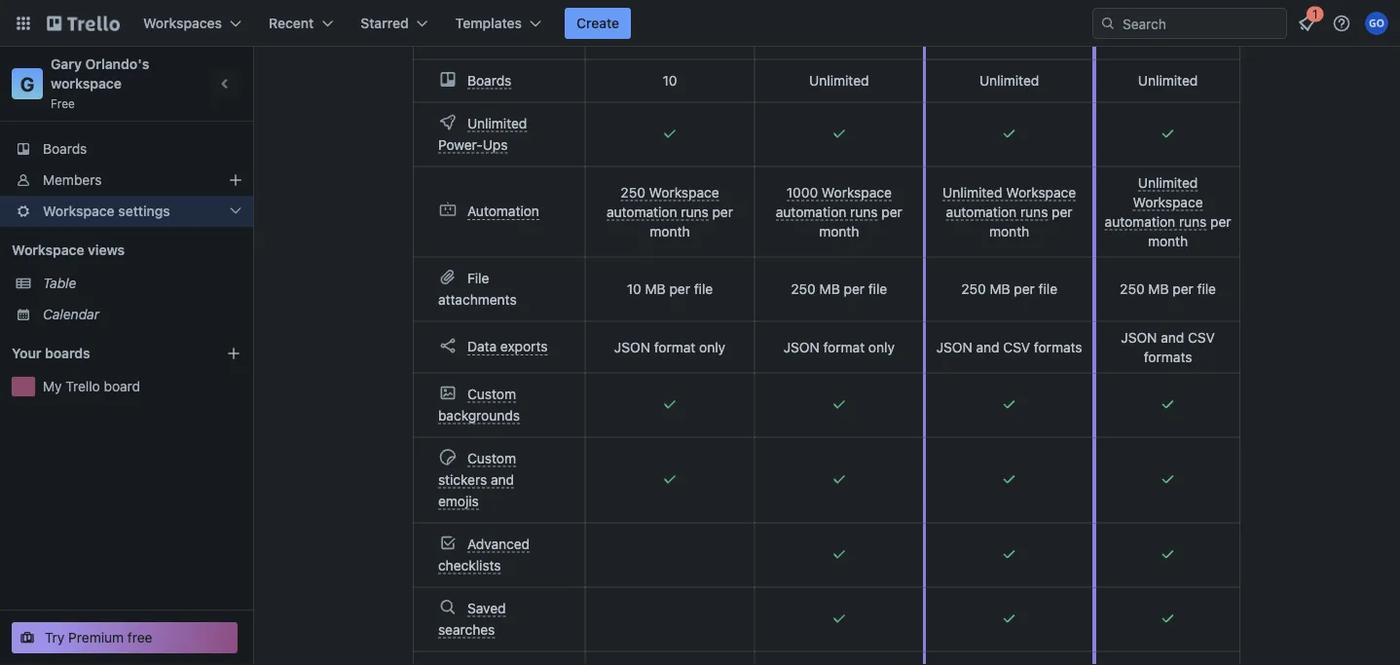Task type: describe. For each thing, give the bounding box(es) containing it.
custom stickers and emojis
[[438, 450, 516, 509]]

try premium free button
[[12, 622, 238, 653]]

month for 1000
[[819, 223, 859, 239]]

recent
[[269, 15, 314, 31]]

1 file from the left
[[694, 281, 713, 297]]

3 mb from the left
[[990, 281, 1010, 297]]

orlando's
[[85, 56, 149, 72]]

back to home image
[[47, 8, 120, 39]]

gary
[[51, 56, 82, 72]]

per month for 1000 workspace automation runs
[[819, 204, 902, 239]]

0 vertical spatial boards
[[467, 72, 512, 88]]

month for unlimited
[[989, 223, 1029, 239]]

premium
[[68, 629, 124, 646]]

2 json format only from the left
[[784, 339, 895, 355]]

recent button
[[257, 8, 345, 39]]

custom for backgrounds
[[467, 386, 516, 402]]

1 format from the left
[[654, 339, 696, 355]]

2 mb from the left
[[820, 281, 840, 297]]

stickers
[[438, 471, 487, 487]]

starred
[[361, 15, 409, 31]]

my trello board link
[[43, 377, 241, 396]]

open information menu image
[[1332, 14, 1351, 33]]

0 horizontal spatial formats
[[1034, 339, 1082, 355]]

data exports
[[467, 338, 548, 354]]

unlimited power-ups
[[438, 115, 527, 152]]

table
[[43, 275, 76, 291]]

workspaces
[[143, 15, 222, 31]]

10 mb per file
[[627, 281, 713, 297]]

checklists
[[438, 557, 501, 573]]

1 horizontal spatial unlimited workspace automation runs
[[1105, 174, 1207, 229]]

1 json format only from the left
[[614, 339, 725, 355]]

table link
[[43, 274, 241, 293]]

1000 workspace automation runs
[[776, 184, 892, 220]]

3 file from the left
[[1039, 281, 1057, 297]]

members link
[[0, 165, 253, 196]]

try premium free
[[45, 629, 152, 646]]

250 workspace automation runs
[[607, 184, 719, 220]]

your boards
[[12, 345, 90, 361]]

runs inside the 1000 workspace automation runs
[[850, 204, 878, 220]]

g link
[[12, 68, 43, 99]]

1 notification image
[[1295, 12, 1318, 35]]

4 mb from the left
[[1148, 281, 1169, 297]]

1 horizontal spatial and
[[976, 339, 1000, 355]]

ups
[[483, 136, 508, 152]]

primary element
[[0, 0, 1400, 47]]

unlimited inside unlimited power-ups
[[467, 115, 527, 131]]

runs inside 250 workspace automation runs
[[681, 204, 709, 220]]

formats inside json and csv formats
[[1144, 349, 1192, 365]]

members
[[43, 172, 102, 188]]

workspace settings button
[[0, 196, 253, 227]]

workspace navigation collapse icon image
[[212, 70, 240, 97]]

gary orlando's workspace link
[[51, 56, 153, 92]]

advanced checklists
[[438, 536, 530, 573]]

add board image
[[226, 346, 241, 361]]

backgrounds
[[438, 407, 520, 423]]

file
[[467, 270, 489, 286]]

workspaces button
[[131, 8, 253, 39]]

try
[[45, 629, 65, 646]]

gary orlando (garyorlando) image
[[1365, 12, 1388, 35]]

0 horizontal spatial csv
[[1003, 339, 1030, 355]]

calendar
[[43, 306, 99, 322]]



Task type: locate. For each thing, give the bounding box(es) containing it.
workspace inside 250 workspace automation runs
[[649, 184, 719, 200]]

custom inside custom stickers and emojis
[[467, 450, 516, 466]]

250 inside 250 workspace automation runs
[[621, 184, 645, 200]]

boards up members at the left top of page
[[43, 141, 87, 157]]

saved searches
[[438, 600, 506, 637]]

automation inside the 1000 workspace automation runs
[[776, 204, 847, 220]]

g
[[20, 72, 34, 95]]

calendar link
[[43, 305, 241, 324]]

file attachments
[[438, 270, 517, 307]]

your
[[12, 345, 41, 361]]

0 horizontal spatial unlimited workspace automation runs
[[943, 184, 1076, 220]]

1000
[[787, 184, 818, 200]]

1 horizontal spatial format
[[823, 339, 865, 355]]

workspace views
[[12, 242, 125, 258]]

saved
[[467, 600, 506, 616]]

10 down primary element
[[663, 73, 677, 89]]

data
[[467, 338, 497, 354]]

custom up backgrounds
[[467, 386, 516, 402]]

mb
[[645, 281, 666, 297], [820, 281, 840, 297], [990, 281, 1010, 297], [1148, 281, 1169, 297]]

1 horizontal spatial only
[[868, 339, 895, 355]]

1 per month from the left
[[650, 204, 733, 239]]

runs
[[681, 204, 709, 220], [850, 204, 878, 220], [1020, 204, 1048, 220], [1179, 213, 1207, 229]]

workspace
[[649, 184, 719, 200], [822, 184, 892, 200], [1006, 184, 1076, 200], [1133, 194, 1203, 210], [43, 203, 115, 219], [12, 242, 84, 258]]

1 horizontal spatial per month
[[819, 204, 902, 239]]

trello
[[66, 378, 100, 394]]

10
[[663, 73, 677, 89], [627, 281, 641, 297]]

custom backgrounds
[[438, 386, 520, 423]]

my
[[43, 378, 62, 394]]

2 250 mb per file from the left
[[961, 281, 1057, 297]]

json
[[1121, 329, 1157, 345], [614, 339, 650, 355], [784, 339, 820, 355], [936, 339, 972, 355]]

templates button
[[444, 8, 553, 39]]

250
[[621, 184, 645, 200], [791, 281, 816, 297], [961, 281, 986, 297], [1120, 281, 1145, 297]]

exports
[[500, 338, 548, 354]]

4 file from the left
[[1197, 281, 1216, 297]]

1 horizontal spatial month
[[819, 223, 859, 239]]

advanced
[[467, 536, 530, 552]]

2 format from the left
[[823, 339, 865, 355]]

per month for 250 workspace automation runs
[[650, 204, 733, 239]]

10 for 10
[[663, 73, 677, 89]]

csv
[[1188, 329, 1215, 345], [1003, 339, 1030, 355]]

emojis
[[438, 493, 479, 509]]

free
[[127, 629, 152, 646]]

1 custom from the top
[[467, 386, 516, 402]]

format
[[654, 339, 696, 355], [823, 339, 865, 355]]

boards
[[45, 345, 90, 361]]

per
[[712, 204, 733, 220], [882, 204, 902, 220], [1052, 204, 1073, 220], [669, 281, 690, 297], [844, 281, 865, 297], [1014, 281, 1035, 297], [1173, 281, 1194, 297]]

searches
[[438, 621, 495, 637]]

boards up unlimited power-ups
[[467, 72, 512, 88]]

1 only from the left
[[699, 339, 725, 355]]

1 horizontal spatial json format only
[[784, 339, 895, 355]]

and inside json and csv formats
[[1161, 329, 1184, 345]]

custom inside custom backgrounds
[[467, 386, 516, 402]]

json and csv formats
[[1121, 329, 1215, 365], [936, 339, 1082, 355]]

views
[[88, 242, 125, 258]]

2 file from the left
[[868, 281, 887, 297]]

workspace
[[51, 75, 122, 92]]

settings
[[118, 203, 170, 219]]

2 custom from the top
[[467, 450, 516, 466]]

0 horizontal spatial json and csv formats
[[936, 339, 1082, 355]]

1 vertical spatial boards
[[43, 141, 87, 157]]

per month
[[650, 204, 733, 239], [819, 204, 902, 239], [989, 204, 1073, 239]]

1 250 mb per file from the left
[[791, 281, 887, 297]]

Search field
[[1116, 9, 1286, 38]]

0 horizontal spatial and
[[491, 471, 514, 487]]

workspace inside the 1000 workspace automation runs
[[822, 184, 892, 200]]

0 horizontal spatial json format only
[[614, 339, 725, 355]]

file
[[694, 281, 713, 297], [868, 281, 887, 297], [1039, 281, 1057, 297], [1197, 281, 1216, 297]]

create button
[[565, 8, 631, 39]]

1 vertical spatial 10
[[627, 281, 641, 297]]

1 month from the left
[[650, 223, 690, 239]]

0 vertical spatial 10
[[663, 73, 677, 89]]

templates
[[455, 15, 522, 31]]

my trello board
[[43, 378, 140, 394]]

board
[[104, 378, 140, 394]]

workspace inside dropdown button
[[43, 203, 115, 219]]

1 horizontal spatial json and csv formats
[[1121, 329, 1215, 365]]

0 horizontal spatial format
[[654, 339, 696, 355]]

2 horizontal spatial per month
[[989, 204, 1073, 239]]

10 for 10 mb per file
[[627, 281, 641, 297]]

0 vertical spatial custom
[[467, 386, 516, 402]]

1 horizontal spatial boards
[[467, 72, 512, 88]]

per month for unlimited workspace automation runs
[[989, 204, 1073, 239]]

2 per month from the left
[[819, 204, 902, 239]]

custom for stickers
[[467, 450, 516, 466]]

0 horizontal spatial only
[[699, 339, 725, 355]]

1 horizontal spatial csv
[[1188, 329, 1215, 345]]

0 horizontal spatial boards
[[43, 141, 87, 157]]

1 mb from the left
[[645, 281, 666, 297]]

attachments
[[438, 291, 517, 307]]

boards
[[467, 72, 512, 88], [43, 141, 87, 157]]

unlimited workspace automation runs
[[1105, 174, 1207, 229], [943, 184, 1076, 220]]

automation
[[607, 204, 677, 220], [776, 204, 847, 220], [946, 204, 1017, 220], [1105, 213, 1175, 229]]

0 horizontal spatial 250 mb per file
[[791, 281, 887, 297]]

only
[[699, 339, 725, 355], [868, 339, 895, 355]]

2 horizontal spatial 250 mb per file
[[1120, 281, 1216, 297]]

3 250 mb per file from the left
[[1120, 281, 1216, 297]]

0 horizontal spatial 10
[[627, 281, 641, 297]]

your boards with 1 items element
[[12, 342, 197, 365]]

boards link
[[0, 133, 253, 165]]

custom up stickers
[[467, 450, 516, 466]]

starred button
[[349, 8, 440, 39]]

gary orlando's workspace free
[[51, 56, 153, 110]]

3 month from the left
[[989, 223, 1029, 239]]

automation inside 250 workspace automation runs
[[607, 204, 677, 220]]

custom
[[467, 386, 516, 402], [467, 450, 516, 466]]

and
[[1161, 329, 1184, 345], [976, 339, 1000, 355], [491, 471, 514, 487]]

250 mb per file
[[791, 281, 887, 297], [961, 281, 1057, 297], [1120, 281, 1216, 297]]

month
[[650, 223, 690, 239], [819, 223, 859, 239], [989, 223, 1029, 239]]

create
[[576, 15, 619, 31]]

0 horizontal spatial month
[[650, 223, 690, 239]]

1 horizontal spatial formats
[[1144, 349, 1192, 365]]

unlimited
[[809, 73, 869, 89], [979, 73, 1039, 89], [1138, 73, 1198, 89], [467, 115, 527, 131], [1138, 174, 1198, 190], [943, 184, 1002, 200]]

2 horizontal spatial month
[[989, 223, 1029, 239]]

1 horizontal spatial 250 mb per file
[[961, 281, 1057, 297]]

2 horizontal spatial and
[[1161, 329, 1184, 345]]

formats
[[1034, 339, 1082, 355], [1144, 349, 1192, 365]]

0 horizontal spatial per month
[[650, 204, 733, 239]]

2 only from the left
[[868, 339, 895, 355]]

3 per month from the left
[[989, 204, 1073, 239]]

1 horizontal spatial 10
[[663, 73, 677, 89]]

1 vertical spatial custom
[[467, 450, 516, 466]]

json format only
[[614, 339, 725, 355], [784, 339, 895, 355]]

month for 250
[[650, 223, 690, 239]]

2 month from the left
[[819, 223, 859, 239]]

search image
[[1100, 16, 1116, 31]]

power-
[[438, 136, 483, 152]]

automation
[[467, 203, 539, 219]]

workspace settings
[[43, 203, 170, 219]]

free
[[51, 96, 75, 110]]

and inside custom stickers and emojis
[[491, 471, 514, 487]]

10 down 250 workspace automation runs
[[627, 281, 641, 297]]



Task type: vqa. For each thing, say whether or not it's contained in the screenshot.
CHECKLISTS
yes



